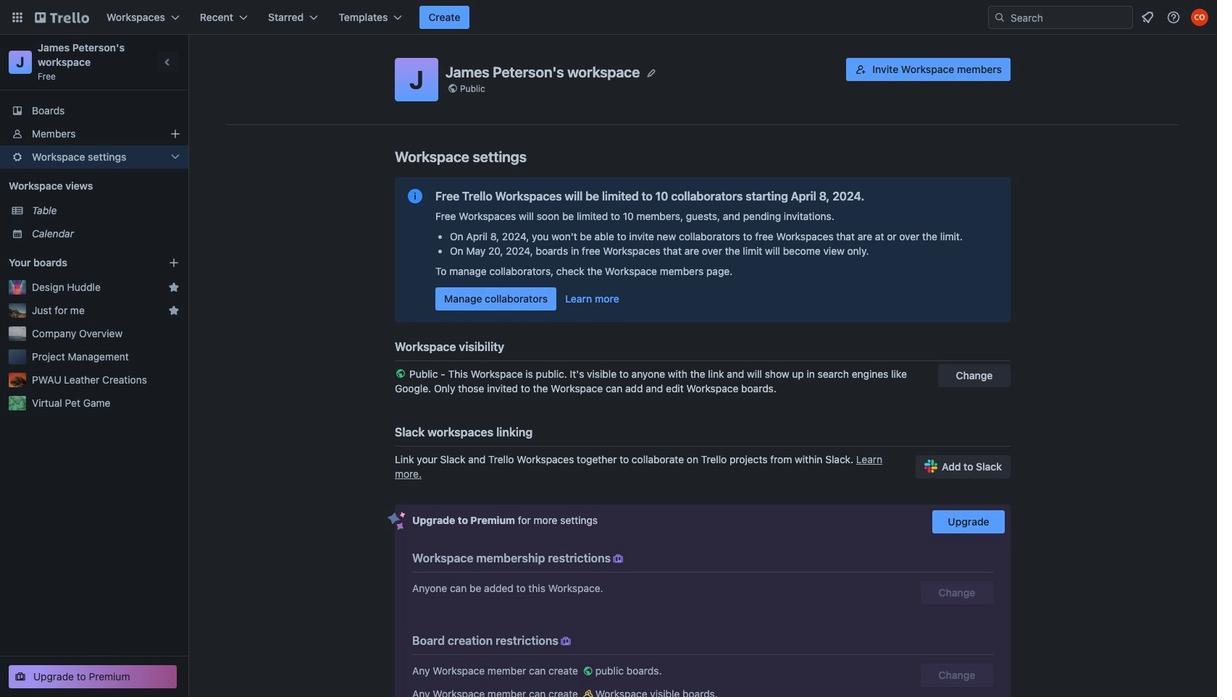 Task type: describe. For each thing, give the bounding box(es) containing it.
1 starred icon image from the top
[[168, 282, 180, 294]]

christina overa (christinaovera) image
[[1192, 9, 1209, 26]]

0 notifications image
[[1139, 9, 1157, 26]]

workspace navigation collapse icon image
[[158, 52, 178, 72]]

open information menu image
[[1167, 10, 1181, 25]]

sparkle image
[[388, 512, 406, 531]]

your boards with 6 items element
[[9, 254, 146, 272]]

2 starred icon image from the top
[[168, 305, 180, 317]]

search image
[[994, 12, 1006, 23]]

Search field
[[1006, 7, 1133, 28]]



Task type: vqa. For each thing, say whether or not it's contained in the screenshot.
Trello Marketing Team 'image'
no



Task type: locate. For each thing, give the bounding box(es) containing it.
primary element
[[0, 0, 1218, 35]]

starred icon image
[[168, 282, 180, 294], [168, 305, 180, 317]]

1 vertical spatial starred icon image
[[168, 305, 180, 317]]

sm image
[[611, 552, 626, 567], [559, 635, 573, 649], [581, 665, 596, 679], [581, 688, 596, 698]]

back to home image
[[35, 6, 89, 29]]

add board image
[[168, 257, 180, 269]]

0 vertical spatial starred icon image
[[168, 282, 180, 294]]



